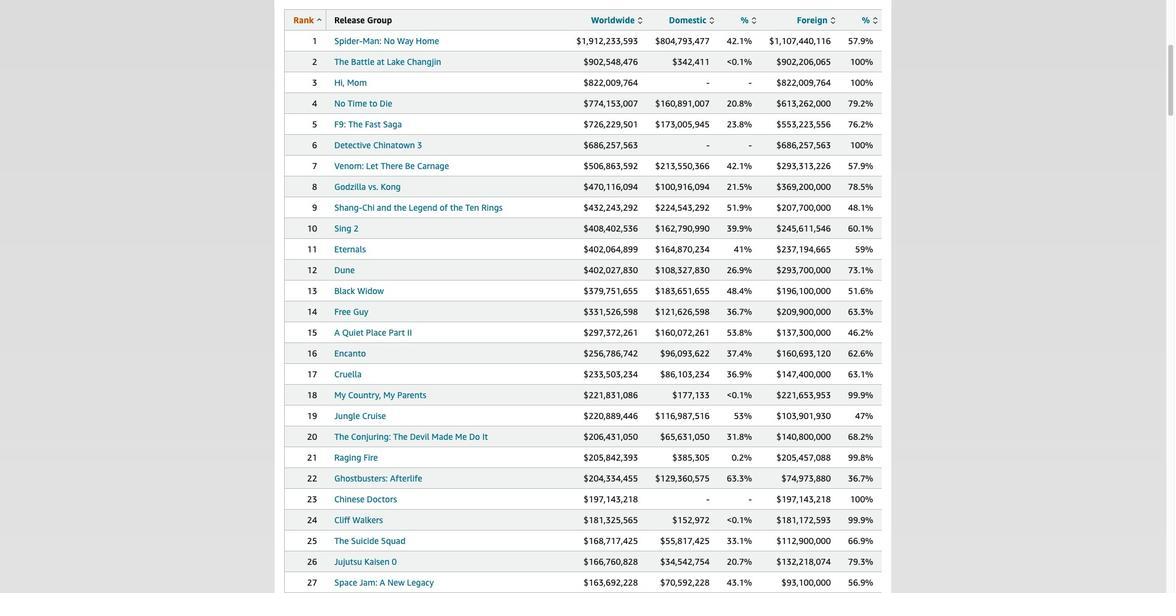 Task type: describe. For each thing, give the bounding box(es) containing it.
f9:
[[335, 119, 346, 129]]

100% for $902,206,065
[[851, 56, 874, 67]]

42.1% for $213,550,366
[[727, 161, 753, 171]]

$137,300,000
[[777, 327, 831, 338]]

$553,223,556
[[777, 119, 831, 129]]

$293,313,226
[[777, 161, 831, 171]]

$160,693,120
[[777, 348, 831, 358]]

devil
[[410, 431, 430, 442]]

$902,548,476
[[584, 56, 638, 67]]

1 horizontal spatial a
[[380, 577, 385, 588]]

26.9%
[[727, 265, 753, 275]]

2 % from the left
[[862, 15, 870, 25]]

$237,194,665
[[777, 244, 831, 254]]

$147,400,000
[[777, 369, 831, 379]]

godzilla
[[335, 181, 366, 192]]

jungle cruise link
[[335, 410, 386, 421]]

53%
[[734, 410, 752, 421]]

1 $197,143,218 from the left
[[584, 494, 638, 504]]

12
[[307, 265, 317, 275]]

free guy link
[[335, 306, 369, 317]]

encanto
[[335, 348, 366, 358]]

0 horizontal spatial 2
[[312, 56, 317, 67]]

man:
[[363, 36, 382, 46]]

spider-man: no way home link
[[335, 36, 439, 46]]

$70,592,228
[[661, 577, 710, 588]]

21
[[307, 452, 317, 463]]

- up "$152,972"
[[707, 494, 710, 504]]

57.9% for $293,313,226
[[849, 161, 874, 171]]

cliff walkers
[[335, 515, 383, 525]]

1 $822,009,764 from the left
[[584, 77, 638, 88]]

37.4%
[[727, 348, 753, 358]]

part
[[389, 327, 405, 338]]

42.1% for $804,793,477
[[727, 36, 753, 46]]

43.1%
[[727, 577, 753, 588]]

- down $342,411
[[707, 77, 710, 88]]

1 vertical spatial 63.3%
[[727, 473, 753, 483]]

100% for $822,009,764
[[851, 77, 874, 88]]

$774,153,007
[[584, 98, 638, 108]]

0.2%
[[732, 452, 752, 463]]

59%
[[856, 244, 874, 254]]

me
[[455, 431, 467, 442]]

$256,786,742
[[584, 348, 638, 358]]

foreign link
[[797, 15, 836, 25]]

9
[[312, 202, 317, 213]]

$152,972
[[673, 515, 710, 525]]

$385,305
[[673, 452, 710, 463]]

hi,
[[335, 77, 345, 88]]

18
[[307, 390, 317, 400]]

$726,229,501
[[584, 119, 638, 129]]

parents
[[397, 390, 427, 400]]

0 horizontal spatial a
[[335, 327, 340, 338]]

$369,200,000
[[777, 181, 831, 192]]

99.9% for $221,653,953
[[849, 390, 874, 400]]

2 % link from the left
[[862, 15, 878, 25]]

1 vertical spatial 36.7%
[[849, 473, 874, 483]]

the conjuring: the devil made me do it link
[[335, 431, 488, 442]]

0 vertical spatial 3
[[312, 77, 317, 88]]

99.8%
[[849, 452, 874, 463]]

$129,360,575
[[656, 473, 710, 483]]

afterlife
[[390, 473, 423, 483]]

<0.1% for $152,972
[[727, 515, 753, 525]]

100% for $197,143,218
[[851, 494, 874, 504]]

20.8%
[[727, 98, 753, 108]]

lake
[[387, 56, 405, 67]]

the for conjuring:
[[335, 431, 349, 442]]

black widow link
[[335, 286, 384, 296]]

20
[[307, 431, 317, 442]]

14
[[307, 306, 317, 317]]

1 vertical spatial 2
[[354, 223, 359, 233]]

68.2%
[[849, 431, 874, 442]]

changjin
[[407, 56, 441, 67]]

worldwide
[[591, 15, 635, 25]]

$408,402,536
[[584, 223, 638, 233]]

46.2%
[[849, 327, 874, 338]]

vs.
[[368, 181, 379, 192]]

1 the from the left
[[394, 202, 407, 213]]

the suicide squad link
[[335, 535, 406, 546]]

$1,107,440,116
[[770, 36, 831, 46]]

hi, mom
[[335, 77, 367, 88]]

raging fire link
[[335, 452, 378, 463]]

sing
[[335, 223, 352, 233]]

domestic link
[[669, 15, 714, 25]]

31.8%
[[727, 431, 753, 442]]

$96,093,622
[[661, 348, 710, 358]]

$183,651,655
[[656, 286, 710, 296]]

<0.1% for $177,133
[[727, 390, 753, 400]]

the right 'f9:'
[[348, 119, 363, 129]]

21.5%
[[727, 181, 753, 192]]

17
[[307, 369, 317, 379]]

1 vertical spatial 3
[[417, 140, 422, 150]]

the left devil
[[393, 431, 408, 442]]

$93,100,000
[[782, 577, 831, 588]]

2 $686,257,563 from the left
[[777, 140, 831, 150]]

do
[[469, 431, 480, 442]]

free guy
[[335, 306, 369, 317]]

$221,653,953
[[777, 390, 831, 400]]

2 $197,143,218 from the left
[[777, 494, 831, 504]]

8
[[312, 181, 317, 192]]

63.1%
[[849, 369, 874, 379]]

$108,327,830
[[656, 265, 710, 275]]

66.9%
[[849, 535, 874, 546]]

$160,891,007
[[656, 98, 710, 108]]

$132,218,074
[[777, 556, 831, 567]]

$221,831,086
[[584, 390, 638, 400]]

1 $686,257,563 from the left
[[584, 140, 638, 150]]

the battle at lake changjin link
[[335, 56, 441, 67]]

the suicide squad
[[335, 535, 406, 546]]



Task type: vqa. For each thing, say whether or not it's contained in the screenshot.


Task type: locate. For each thing, give the bounding box(es) containing it.
99.9% down '63.1%'
[[849, 390, 874, 400]]

22
[[307, 473, 317, 483]]

$432,243,292
[[584, 202, 638, 213]]

$822,009,764
[[584, 77, 638, 88], [777, 77, 831, 88]]

$686,257,563 down $553,223,556
[[777, 140, 831, 150]]

1 horizontal spatial 2
[[354, 223, 359, 233]]

- down 23.8%
[[749, 140, 752, 150]]

conjuring:
[[351, 431, 391, 442]]

the down jungle
[[335, 431, 349, 442]]

place
[[366, 327, 387, 338]]

% link right foreign link
[[862, 15, 878, 25]]

0 vertical spatial 42.1%
[[727, 36, 753, 46]]

1 vertical spatial 42.1%
[[727, 161, 753, 171]]

63.3% up 46.2%
[[849, 306, 874, 317]]

$164,870,234
[[656, 244, 710, 254]]

1 <0.1% from the top
[[727, 56, 753, 67]]

0 horizontal spatial 3
[[312, 77, 317, 88]]

0 vertical spatial 2
[[312, 56, 317, 67]]

my up jungle
[[335, 390, 346, 400]]

2 100% from the top
[[851, 77, 874, 88]]

die
[[380, 98, 393, 108]]

- up $213,550,366
[[707, 140, 710, 150]]

<0.1% up 33.1%
[[727, 515, 753, 525]]

the up hi,
[[335, 56, 349, 67]]

$197,143,218 up $181,172,593
[[777, 494, 831, 504]]

$822,009,764 up the $613,262,000 at top
[[777, 77, 831, 88]]

2 42.1% from the top
[[727, 161, 753, 171]]

squad
[[381, 535, 406, 546]]

no
[[384, 36, 395, 46], [335, 98, 346, 108]]

<0.1% for $342,411
[[727, 56, 753, 67]]

eternals link
[[335, 244, 366, 254]]

$686,257,563 down $726,229,501
[[584, 140, 638, 150]]

% right foreign link
[[862, 15, 870, 25]]

57.9% up the 78.5%
[[849, 161, 874, 171]]

1 horizontal spatial the
[[450, 202, 463, 213]]

26
[[307, 556, 317, 567]]

25
[[307, 535, 317, 546]]

0 vertical spatial a
[[335, 327, 340, 338]]

legend
[[409, 202, 438, 213]]

1 vertical spatial <0.1%
[[727, 390, 753, 400]]

my country, my parents link
[[335, 390, 427, 400]]

2 99.9% from the top
[[849, 515, 874, 525]]

0 vertical spatial 63.3%
[[849, 306, 874, 317]]

3 <0.1% from the top
[[727, 515, 753, 525]]

$140,800,000
[[777, 431, 831, 442]]

51.6%
[[849, 286, 874, 296]]

0 horizontal spatial % link
[[741, 15, 757, 25]]

60.1%
[[849, 223, 874, 233]]

0 vertical spatial no
[[384, 36, 395, 46]]

0
[[392, 556, 397, 567]]

36.7%
[[727, 306, 753, 317], [849, 473, 874, 483]]

1 horizontal spatial 3
[[417, 140, 422, 150]]

$209,900,000
[[777, 306, 831, 317]]

$506,863,592
[[584, 161, 638, 171]]

1 % link from the left
[[741, 15, 757, 25]]

$297,372,261
[[584, 327, 638, 338]]

36.7% down 99.8%
[[849, 473, 874, 483]]

0 horizontal spatial 63.3%
[[727, 473, 753, 483]]

-
[[707, 77, 710, 88], [749, 77, 752, 88], [707, 140, 710, 150], [749, 140, 752, 150], [707, 494, 710, 504], [749, 494, 752, 504]]

godzilla vs. kong link
[[335, 181, 401, 192]]

1 99.9% from the top
[[849, 390, 874, 400]]

space jam: a new legacy
[[335, 577, 434, 588]]

2 my from the left
[[384, 390, 395, 400]]

2 the from the left
[[450, 202, 463, 213]]

encanto link
[[335, 348, 366, 358]]

1 42.1% from the top
[[727, 36, 753, 46]]

0 horizontal spatial $822,009,764
[[584, 77, 638, 88]]

and
[[377, 202, 392, 213]]

1 % from the left
[[741, 15, 749, 25]]

1 horizontal spatial $197,143,218
[[777, 494, 831, 504]]

at
[[377, 56, 385, 67]]

the conjuring: the devil made me do it
[[335, 431, 488, 442]]

no left the 'time'
[[335, 98, 346, 108]]

- down 0.2%
[[749, 494, 752, 504]]

no left the way
[[384, 36, 395, 46]]

0 horizontal spatial $197,143,218
[[584, 494, 638, 504]]

0 horizontal spatial no
[[335, 98, 346, 108]]

3 up 4
[[312, 77, 317, 88]]

$196,100,000
[[777, 286, 831, 296]]

widow
[[357, 286, 384, 296]]

1 vertical spatial no
[[335, 98, 346, 108]]

f9: the fast saga link
[[335, 119, 402, 129]]

1 horizontal spatial $686,257,563
[[777, 140, 831, 150]]

1 my from the left
[[335, 390, 346, 400]]

1 100% from the top
[[851, 56, 874, 67]]

57.9% right $1,107,440,116
[[849, 36, 874, 46]]

cliff walkers link
[[335, 515, 383, 525]]

0 horizontal spatial %
[[741, 15, 749, 25]]

0 vertical spatial 57.9%
[[849, 36, 874, 46]]

1 horizontal spatial 36.7%
[[849, 473, 874, 483]]

2 right sing
[[354, 223, 359, 233]]

0 horizontal spatial my
[[335, 390, 346, 400]]

space
[[335, 577, 357, 588]]

home
[[416, 36, 439, 46]]

the down cliff
[[335, 535, 349, 546]]

no time to die link
[[335, 98, 393, 108]]

76.2%
[[849, 119, 874, 129]]

3 up carnage
[[417, 140, 422, 150]]

42.1% right the $804,793,477
[[727, 36, 753, 46]]

1 horizontal spatial no
[[384, 36, 395, 46]]

spider-
[[335, 36, 363, 46]]

$293,700,000
[[777, 265, 831, 275]]

<0.1% down 36.9%
[[727, 390, 753, 400]]

2 <0.1% from the top
[[727, 390, 753, 400]]

$804,793,477
[[656, 36, 710, 46]]

11
[[307, 244, 317, 254]]

jungle
[[335, 410, 360, 421]]

my left "parents" at the left
[[384, 390, 395, 400]]

new
[[388, 577, 405, 588]]

1 horizontal spatial $822,009,764
[[777, 77, 831, 88]]

space jam: a new legacy link
[[335, 577, 434, 588]]

$1,912,233,593
[[577, 36, 638, 46]]

0 horizontal spatial $686,257,563
[[584, 140, 638, 150]]

jam:
[[360, 577, 378, 588]]

$173,005,945
[[656, 119, 710, 129]]

foreign
[[797, 15, 828, 25]]

chinese doctors link
[[335, 494, 397, 504]]

a left quiet
[[335, 327, 340, 338]]

99.9% up 66.9%
[[849, 515, 874, 525]]

the for battle
[[335, 56, 349, 67]]

16
[[307, 348, 317, 358]]

1 horizontal spatial % link
[[862, 15, 878, 25]]

0 vertical spatial 36.7%
[[727, 306, 753, 317]]

$822,009,764 down $902,548,476
[[584, 77, 638, 88]]

0 horizontal spatial 36.7%
[[727, 306, 753, 317]]

1 horizontal spatial my
[[384, 390, 395, 400]]

$204,334,455
[[584, 473, 638, 483]]

2 vertical spatial <0.1%
[[727, 515, 753, 525]]

% right domestic link
[[741, 15, 749, 25]]

6
[[312, 140, 317, 150]]

99.9%
[[849, 390, 874, 400], [849, 515, 874, 525]]

42.1% up 21.5% on the right top
[[727, 161, 753, 171]]

$74,973,880
[[782, 473, 831, 483]]

4 100% from the top
[[851, 494, 874, 504]]

63.3%
[[849, 306, 874, 317], [727, 473, 753, 483]]

doctors
[[367, 494, 397, 504]]

<0.1% up 20.8%
[[727, 56, 753, 67]]

venom:
[[335, 161, 364, 171]]

99.9% for $181,172,593
[[849, 515, 874, 525]]

ghostbusters: afterlife
[[335, 473, 423, 483]]

1 horizontal spatial %
[[862, 15, 870, 25]]

spider-man: no way home
[[335, 36, 439, 46]]

1 vertical spatial a
[[380, 577, 385, 588]]

$197,143,218
[[584, 494, 638, 504], [777, 494, 831, 504]]

the for suicide
[[335, 535, 349, 546]]

78.5%
[[849, 181, 874, 192]]

36.7% up 53.8%
[[727, 306, 753, 317]]

0 horizontal spatial the
[[394, 202, 407, 213]]

the right and
[[394, 202, 407, 213]]

1 vertical spatial 57.9%
[[849, 161, 874, 171]]

10
[[307, 223, 317, 233]]

$224,543,292
[[656, 202, 710, 213]]

the battle at lake changjin
[[335, 56, 441, 67]]

4
[[312, 98, 317, 108]]

0 vertical spatial <0.1%
[[727, 56, 753, 67]]

2 down 1 at top
[[312, 56, 317, 67]]

23
[[307, 494, 317, 504]]

3 100% from the top
[[851, 140, 874, 150]]

13
[[307, 286, 317, 296]]

rank link
[[294, 15, 322, 25], [294, 15, 322, 25]]

no time to die
[[335, 98, 393, 108]]

0 vertical spatial 99.9%
[[849, 390, 874, 400]]

1 vertical spatial 99.9%
[[849, 515, 874, 525]]

2 $822,009,764 from the left
[[777, 77, 831, 88]]

country,
[[348, 390, 381, 400]]

100% for $686,257,563
[[851, 140, 874, 150]]

$379,751,655
[[584, 286, 638, 296]]

63.3% down 0.2%
[[727, 473, 753, 483]]

domestic
[[669, 15, 707, 25]]

1 horizontal spatial 63.3%
[[849, 306, 874, 317]]

godzilla vs. kong
[[335, 181, 401, 192]]

shang-chi and the legend of the ten rings
[[335, 202, 503, 213]]

- up 20.8%
[[749, 77, 752, 88]]

% link right domestic link
[[741, 15, 757, 25]]

41%
[[734, 244, 752, 254]]

sing 2
[[335, 223, 359, 233]]

jujutsu kaisen 0 link
[[335, 556, 397, 567]]

57.9% for $1,107,440,116
[[849, 36, 874, 46]]

cliff
[[335, 515, 350, 525]]

kong
[[381, 181, 401, 192]]

legacy
[[407, 577, 434, 588]]

$103,901,930
[[777, 410, 831, 421]]

39.9%
[[727, 223, 753, 233]]

a left new
[[380, 577, 385, 588]]

a quiet place part ii
[[335, 327, 412, 338]]

the right of
[[450, 202, 463, 213]]

2 57.9% from the top
[[849, 161, 874, 171]]

jungle cruise
[[335, 410, 386, 421]]

7
[[312, 161, 317, 171]]

1 57.9% from the top
[[849, 36, 874, 46]]

48.4%
[[727, 286, 753, 296]]

$205,457,088
[[777, 452, 831, 463]]

$197,143,218 down $204,334,455
[[584, 494, 638, 504]]



